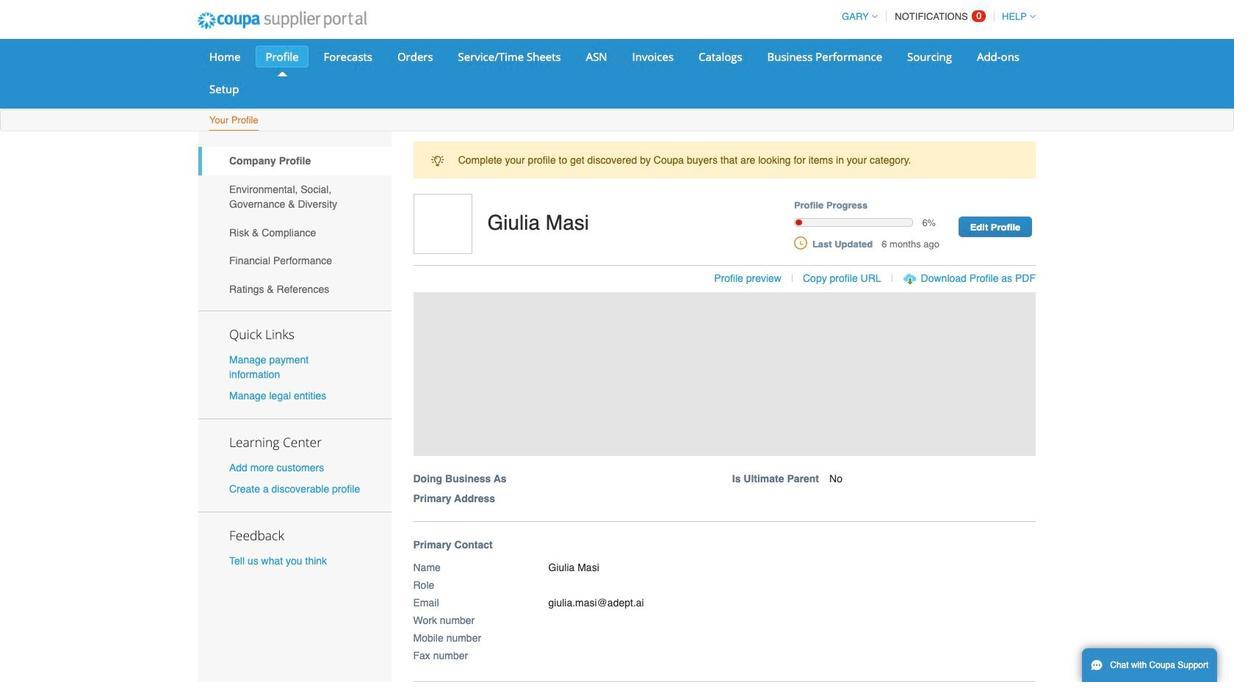 Task type: describe. For each thing, give the bounding box(es) containing it.
coupa supplier portal image
[[187, 2, 377, 39]]

giulia masi image
[[413, 194, 472, 255]]



Task type: vqa. For each thing, say whether or not it's contained in the screenshot.
ADD- at the top right
no



Task type: locate. For each thing, give the bounding box(es) containing it.
navigation
[[836, 2, 1036, 31]]

background image
[[413, 292, 1036, 456]]

alert
[[413, 142, 1036, 179]]

banner
[[408, 194, 1052, 522]]



